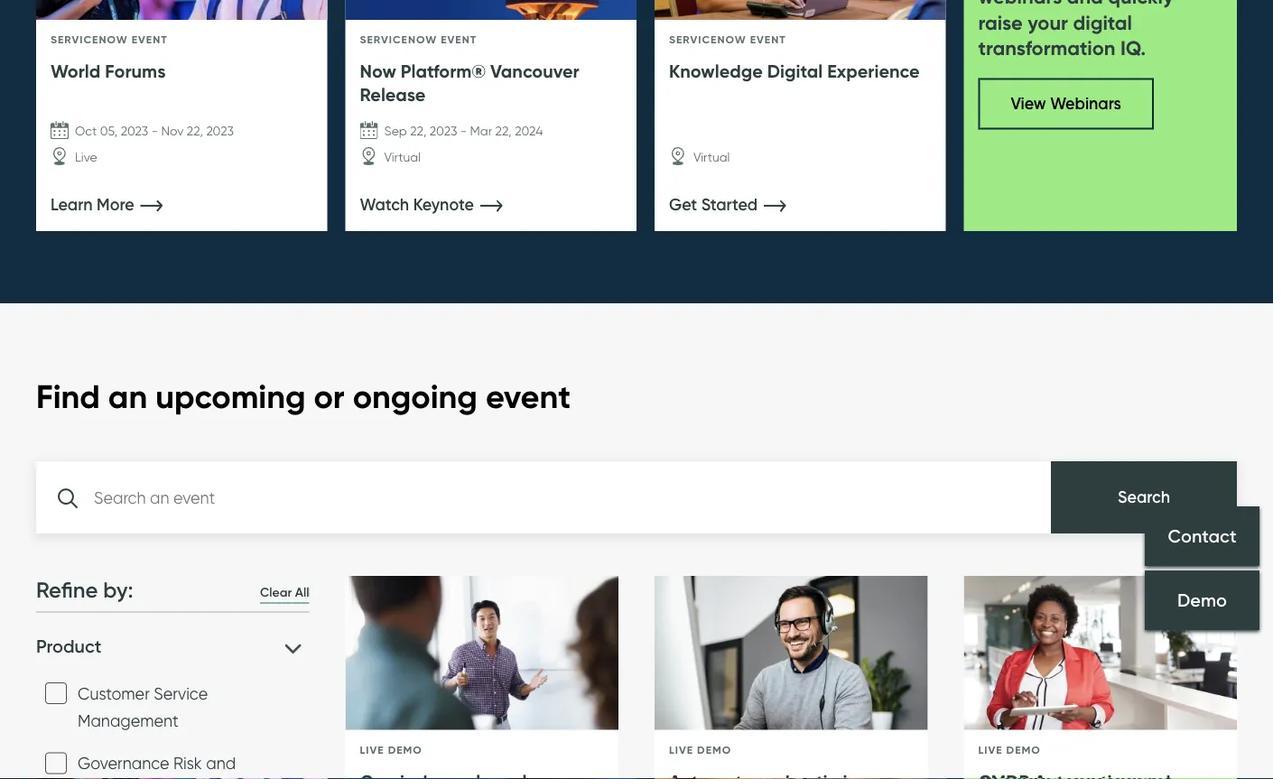 Task type: locate. For each thing, give the bounding box(es) containing it.
servicenow for now
[[360, 33, 437, 47]]

1 horizontal spatial event
[[441, 33, 477, 47]]

Search an event search field
[[36, 461, 1051, 534]]

risk
[[173, 753, 202, 773]]

event
[[486, 376, 571, 417]]

event up "knowledge digital experience"
[[750, 33, 786, 47]]

1 horizontal spatial demo
[[697, 743, 732, 757]]

management
[[78, 711, 179, 731]]

1 22, from the left
[[187, 123, 203, 138]]

2 horizontal spatial live demo
[[979, 743, 1041, 757]]

release
[[360, 84, 426, 106]]

2023 right 05,
[[121, 123, 148, 138]]

0 horizontal spatial servicenow event
[[51, 33, 168, 47]]

1 horizontal spatial 22,
[[410, 123, 427, 138]]

3 servicenow event from the left
[[669, 33, 786, 47]]

demo
[[388, 743, 423, 757], [697, 743, 732, 757], [1007, 743, 1041, 757]]

virtual down sep
[[384, 149, 421, 164]]

or
[[314, 376, 345, 417]]

2 - from the left
[[460, 123, 467, 138]]

servicenow for knowledge
[[669, 33, 747, 47]]

servicenow event up world forums
[[51, 33, 168, 47]]

2023
[[121, 123, 148, 138], [206, 123, 234, 138], [430, 123, 457, 138]]

2 horizontal spatial event
[[750, 33, 786, 47]]

virtual down the knowledge
[[694, 149, 730, 164]]

0 horizontal spatial -
[[151, 123, 158, 138]]

platform®
[[401, 60, 486, 83]]

2 servicenow event from the left
[[360, 33, 477, 47]]

event up forums
[[132, 33, 168, 47]]

- left nov
[[151, 123, 158, 138]]

1 horizontal spatial 2023
[[206, 123, 234, 138]]

governance risk and compliance option
[[45, 753, 67, 774]]

2023 right nov
[[206, 123, 234, 138]]

22, right sep
[[410, 123, 427, 138]]

1 servicenow from the left
[[51, 33, 128, 47]]

22, right mar
[[495, 123, 512, 138]]

2 horizontal spatial 2023
[[430, 123, 457, 138]]

0 horizontal spatial event
[[132, 33, 168, 47]]

oct 05, 2023                                                          -                             nov 22, 2023
[[75, 123, 234, 138]]

virtual
[[384, 149, 421, 164], [694, 149, 730, 164]]

2 event from the left
[[441, 33, 477, 47]]

sep
[[384, 123, 407, 138]]

2 horizontal spatial demo
[[1007, 743, 1041, 757]]

product button
[[36, 635, 301, 658]]

servicenow event up platform®
[[360, 33, 477, 47]]

- for platform®
[[460, 123, 467, 138]]

world forums
[[51, 60, 166, 83]]

2 horizontal spatial servicenow event
[[669, 33, 786, 47]]

live demo
[[360, 743, 423, 757], [669, 743, 732, 757], [979, 743, 1041, 757]]

0 horizontal spatial live demo
[[360, 743, 423, 757]]

clear all button
[[260, 583, 309, 604]]

05,
[[100, 123, 118, 138]]

clear
[[260, 585, 292, 601]]

servicenow up the world
[[51, 33, 128, 47]]

servicenow up the knowledge
[[669, 33, 747, 47]]

find an upcoming or ongoing event
[[36, 376, 571, 417]]

knowledge
[[669, 60, 763, 83]]

- left mar
[[460, 123, 467, 138]]

None button
[[1051, 461, 1237, 534]]

event for platform®
[[441, 33, 477, 47]]

-
[[151, 123, 158, 138], [460, 123, 467, 138]]

clear all
[[260, 585, 309, 601]]

1 servicenow event from the left
[[51, 33, 168, 47]]

product
[[36, 635, 101, 658]]

2 horizontal spatial 22,
[[495, 123, 512, 138]]

3 22, from the left
[[495, 123, 512, 138]]

1 horizontal spatial -
[[460, 123, 467, 138]]

governance risk and
[[78, 753, 236, 779]]

event up platform®
[[441, 33, 477, 47]]

servicenow event for world
[[51, 33, 168, 47]]

servicenow up the 'now'
[[360, 33, 437, 47]]

3 demo from the left
[[1007, 743, 1041, 757]]

2024
[[515, 123, 543, 138]]

0 horizontal spatial servicenow
[[51, 33, 128, 47]]

1 event from the left
[[132, 33, 168, 47]]

0 horizontal spatial virtual
[[384, 149, 421, 164]]

servicenow
[[51, 33, 128, 47], [360, 33, 437, 47], [669, 33, 747, 47]]

22,
[[187, 123, 203, 138], [410, 123, 427, 138], [495, 123, 512, 138]]

an
[[108, 376, 147, 417]]

mar
[[470, 123, 492, 138]]

refine
[[36, 577, 98, 604]]

vancouver
[[490, 60, 580, 83]]

1 horizontal spatial servicenow
[[360, 33, 437, 47]]

0 horizontal spatial 2023
[[121, 123, 148, 138]]

2 22, from the left
[[410, 123, 427, 138]]

1 - from the left
[[151, 123, 158, 138]]

servicenow for world
[[51, 33, 128, 47]]

3 2023 from the left
[[430, 123, 457, 138]]

3 event from the left
[[750, 33, 786, 47]]

servicenow event for now
[[360, 33, 477, 47]]

servicenow event
[[51, 33, 168, 47], [360, 33, 477, 47], [669, 33, 786, 47]]

by:
[[103, 577, 133, 604]]

3 live demo from the left
[[979, 743, 1041, 757]]

2 virtual from the left
[[694, 149, 730, 164]]

1 horizontal spatial live demo
[[669, 743, 732, 757]]

event
[[132, 33, 168, 47], [441, 33, 477, 47], [750, 33, 786, 47]]

0 horizontal spatial 22,
[[187, 123, 203, 138]]

ongoing
[[353, 376, 478, 417]]

1 horizontal spatial virtual
[[694, 149, 730, 164]]

1 2023 from the left
[[121, 123, 148, 138]]

2 horizontal spatial servicenow
[[669, 33, 747, 47]]

2 servicenow from the left
[[360, 33, 437, 47]]

servicenow event up the knowledge
[[669, 33, 786, 47]]

and
[[206, 753, 236, 773]]

22, right nov
[[187, 123, 203, 138]]

live
[[75, 149, 97, 164], [360, 743, 384, 757], [669, 743, 694, 757], [979, 743, 1003, 757]]

3 servicenow from the left
[[669, 33, 747, 47]]

1 virtual from the left
[[384, 149, 421, 164]]

1 horizontal spatial servicenow event
[[360, 33, 477, 47]]

22, for platform®
[[495, 123, 512, 138]]

0 horizontal spatial demo
[[388, 743, 423, 757]]

world forums link
[[51, 60, 313, 98]]

2023 left mar
[[430, 123, 457, 138]]



Task type: vqa. For each thing, say whether or not it's contained in the screenshot.
world at the top of the page
yes



Task type: describe. For each thing, give the bounding box(es) containing it.
sep 22, 2023                                                          -                             mar 22, 2024
[[384, 123, 543, 138]]

upcoming
[[155, 376, 306, 417]]

experience
[[827, 60, 920, 83]]

servicenow event for knowledge
[[669, 33, 786, 47]]

service
[[154, 684, 208, 704]]

event for forums
[[132, 33, 168, 47]]

event for digital
[[750, 33, 786, 47]]

now
[[360, 60, 396, 83]]

2023 for world forums
[[121, 123, 148, 138]]

- for forums
[[151, 123, 158, 138]]

now platform® vancouver release
[[360, 60, 580, 106]]

oct
[[75, 123, 97, 138]]

refine by:
[[36, 577, 133, 604]]

nov
[[161, 123, 184, 138]]

2 live demo from the left
[[669, 743, 732, 757]]

world
[[51, 60, 100, 83]]

governance
[[78, 753, 169, 773]]

knowledge digital experience link
[[669, 60, 932, 98]]

22, for forums
[[187, 123, 203, 138]]

all
[[295, 585, 309, 601]]

now platform® vancouver release link
[[360, 60, 622, 121]]

customer service management
[[78, 684, 208, 731]]

customer
[[78, 684, 150, 704]]

digital
[[768, 60, 823, 83]]

1 live demo from the left
[[360, 743, 423, 757]]

customer service management option
[[45, 683, 67, 705]]

1 demo from the left
[[388, 743, 423, 757]]

knowledge digital experience
[[669, 60, 920, 83]]

2023 for now platform® vancouver release
[[430, 123, 457, 138]]

forums
[[105, 60, 166, 83]]

find
[[36, 376, 100, 417]]

2 demo from the left
[[697, 743, 732, 757]]

2 2023 from the left
[[206, 123, 234, 138]]



